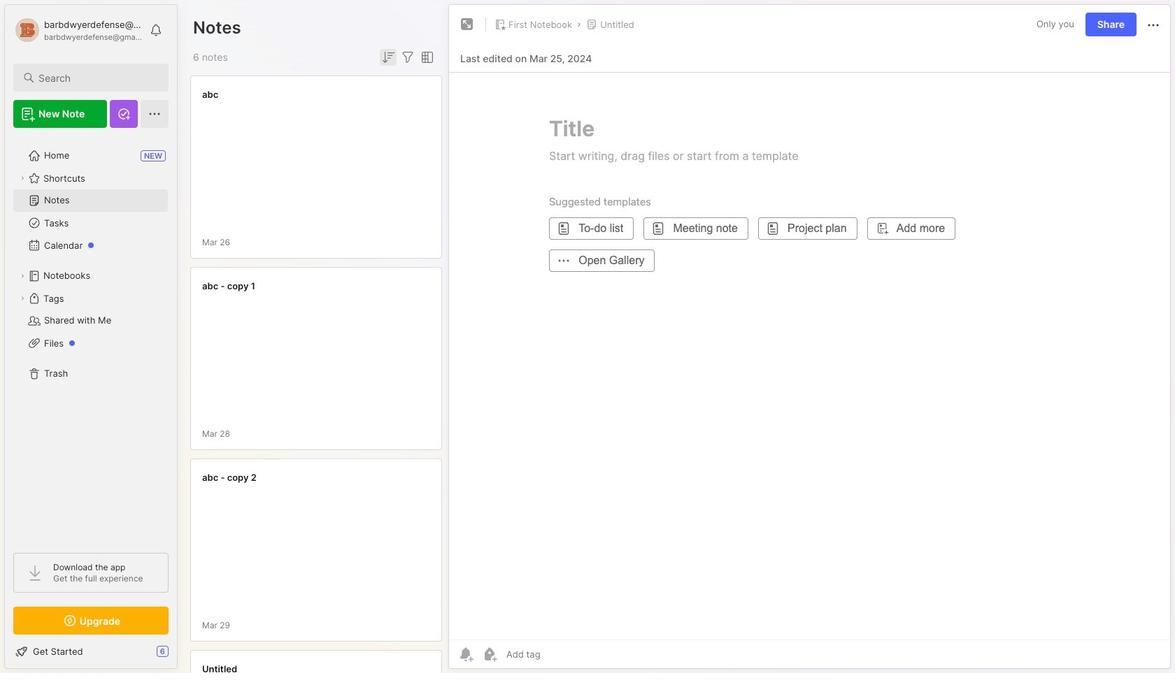 Task type: locate. For each thing, give the bounding box(es) containing it.
main element
[[0, 0, 182, 674]]

Search text field
[[38, 71, 156, 85]]

expand notebooks image
[[18, 272, 27, 281]]

more actions image
[[1146, 17, 1162, 33]]

None search field
[[38, 69, 156, 86]]

click to collapse image
[[177, 648, 187, 665]]

add tag image
[[481, 647, 498, 663]]

Help and Learning task checklist field
[[5, 641, 177, 663]]

tree inside 'main' element
[[5, 136, 177, 541]]

More actions field
[[1146, 16, 1162, 33]]

add filters image
[[400, 49, 416, 66]]

tree
[[5, 136, 177, 541]]

expand tags image
[[18, 295, 27, 303]]



Task type: describe. For each thing, give the bounding box(es) containing it.
note window element
[[449, 4, 1171, 673]]

add a reminder image
[[458, 647, 474, 663]]

Add tag field
[[505, 649, 611, 661]]

Account field
[[13, 16, 143, 44]]

Note Editor text field
[[449, 72, 1171, 640]]

View options field
[[416, 49, 436, 66]]

Sort options field
[[380, 49, 397, 66]]

Add filters field
[[400, 49, 416, 66]]

none search field inside 'main' element
[[38, 69, 156, 86]]

expand note image
[[459, 16, 476, 33]]



Task type: vqa. For each thing, say whether or not it's contained in the screenshot.
Note Editor "Text Field"
yes



